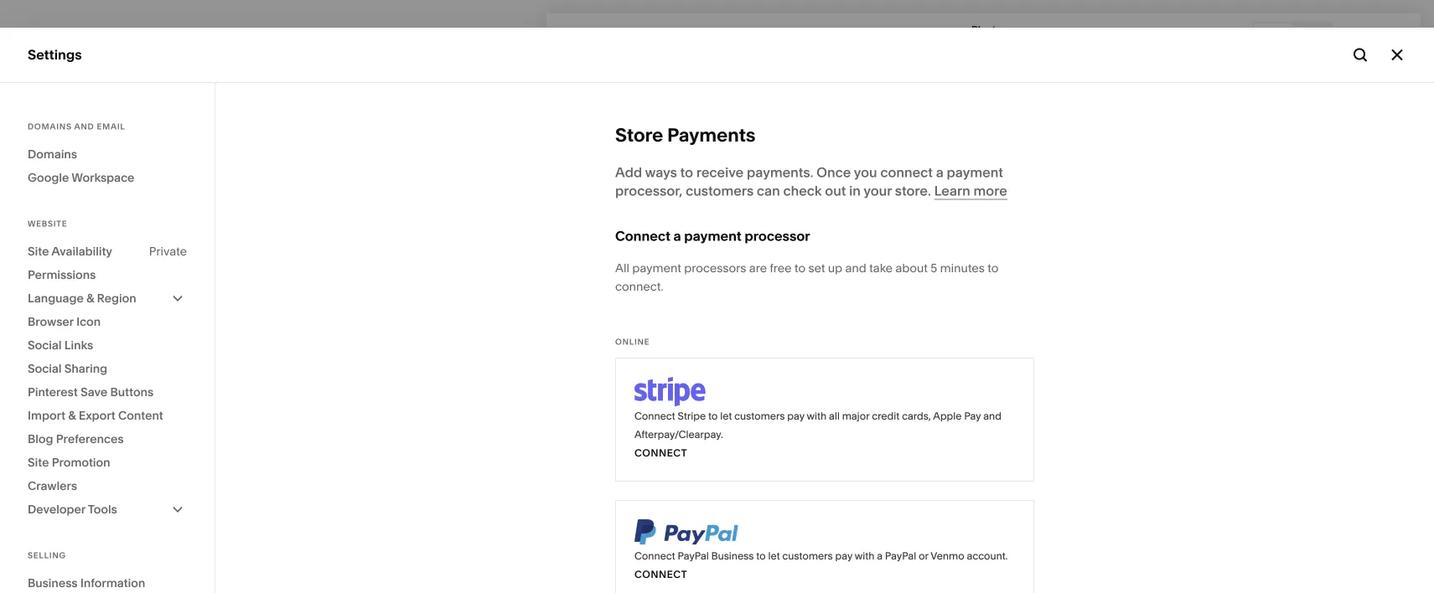 Task type: locate. For each thing, give the bounding box(es) containing it.
0 vertical spatial selling
[[28, 134, 71, 150]]

connect up afterpay/clearpay.
[[635, 411, 676, 423]]

0 vertical spatial &
[[86, 291, 94, 306]]

1 horizontal spatial payment
[[685, 228, 742, 244]]

and left email
[[74, 122, 94, 132]]

1 vertical spatial connect button
[[635, 566, 688, 585]]

with up site.
[[855, 551, 875, 563]]

language
[[28, 291, 84, 306]]

export
[[79, 409, 115, 423]]

out down 'once'
[[825, 183, 847, 199]]

2 vertical spatial a
[[877, 551, 883, 563]]

crawlers link
[[28, 475, 187, 498]]

let inside connect paypal business to let customers pay with a paypal or venmo account. connect
[[769, 551, 780, 563]]

with inside connect stripe to let customers pay with all major credit cards, apple pay and afterpay/clearpay. connect
[[807, 411, 827, 423]]

major
[[843, 411, 870, 423]]

0 vertical spatial let
[[721, 411, 732, 423]]

0 vertical spatial pay
[[788, 411, 805, 423]]

google workspace link
[[28, 166, 187, 190]]

customers inside connect paypal business to let customers pay with a paypal or venmo account. connect
[[783, 551, 833, 563]]

business up get
[[712, 551, 754, 563]]

0 vertical spatial customers
[[686, 183, 754, 199]]

0 horizontal spatial &
[[68, 409, 76, 423]]

your
[[482, 564, 507, 578]]

0 horizontal spatial all
[[242, 80, 266, 103]]

domains for domains and email
[[28, 122, 72, 132]]

asset
[[28, 377, 64, 393]]

settings up domains and email
[[28, 47, 82, 63]]

browser icon link
[[28, 310, 187, 334]]

1 vertical spatial all
[[616, 261, 630, 275]]

social for social links
[[28, 338, 62, 353]]

0 vertical spatial business
[[712, 551, 754, 563]]

2 horizontal spatial and
[[984, 411, 1002, 423]]

customers up 'of'
[[783, 551, 833, 563]]

1 domains from the top
[[28, 122, 72, 132]]

connect paypal business to let customers pay with a paypal or venmo account. connect
[[635, 551, 1008, 581]]

in left 14
[[564, 564, 573, 578]]

0 vertical spatial connect button
[[635, 444, 688, 463]]

0 horizontal spatial pay
[[788, 411, 805, 423]]

2 horizontal spatial a
[[937, 164, 944, 181]]

and right up
[[846, 261, 867, 275]]

1 vertical spatial let
[[769, 551, 780, 563]]

john
[[67, 491, 90, 503]]

customers right stripe
[[735, 411, 785, 423]]

2 domains from the top
[[28, 147, 77, 161]]

social inside 'link'
[[28, 338, 62, 353]]

let right stripe
[[721, 411, 732, 423]]

1 vertical spatial with
[[855, 551, 875, 563]]

site for site promotion
[[28, 456, 49, 470]]

to inside add ways to receive payments. once you connect a payment processor, customers can check out in your store.
[[681, 164, 694, 181]]

5
[[931, 261, 938, 275]]

pinterest save buttons link
[[28, 381, 187, 404]]

connect button
[[635, 444, 688, 463], [635, 566, 688, 585]]

customers
[[686, 183, 754, 199], [735, 411, 785, 423], [783, 551, 833, 563]]

cards,
[[902, 411, 932, 423]]

paypal up "now"
[[678, 551, 709, 563]]

1 vertical spatial website
[[28, 219, 67, 229]]

1 vertical spatial pay
[[836, 551, 853, 563]]

learn more
[[935, 183, 1008, 199]]

1 vertical spatial a
[[674, 228, 682, 244]]

0 vertical spatial in
[[850, 183, 861, 199]]

1 vertical spatial &
[[68, 409, 76, 423]]

business inside business information link
[[28, 577, 78, 591]]

1 vertical spatial selling
[[28, 551, 66, 561]]

free
[[770, 261, 792, 275]]

site availability
[[28, 244, 112, 259]]

social links link
[[28, 334, 187, 357]]

domains link
[[28, 143, 187, 166]]

payment up connect.
[[633, 261, 682, 275]]

check
[[784, 183, 822, 199]]

1 vertical spatial settings
[[28, 406, 80, 423]]

learn
[[935, 183, 971, 199]]

business left information on the left bottom
[[28, 577, 78, 591]]

connect
[[616, 228, 671, 244], [635, 411, 676, 423], [635, 447, 688, 460], [635, 551, 676, 563], [635, 569, 688, 581]]

1 social from the top
[[28, 338, 62, 353]]

1 horizontal spatial all
[[616, 261, 630, 275]]

trial
[[510, 564, 530, 578]]

blog preferences link
[[28, 428, 187, 451]]

2 vertical spatial customers
[[783, 551, 833, 563]]

out left 'of'
[[787, 564, 805, 578]]

0 horizontal spatial business
[[28, 577, 78, 591]]

processor
[[745, 228, 811, 244]]

all
[[829, 411, 840, 423]]

2 horizontal spatial payment
[[947, 164, 1004, 181]]

pay
[[788, 411, 805, 423], [836, 551, 853, 563]]

website up domains and email
[[28, 104, 80, 120]]

pay left all
[[788, 411, 805, 423]]

ends
[[533, 564, 561, 578]]

0 horizontal spatial paypal
[[678, 551, 709, 563]]

plant
[[972, 23, 996, 36]]

scheduling
[[28, 253, 100, 269]]

0 vertical spatial website
[[28, 104, 80, 120]]

payment up "processors"
[[685, 228, 742, 244]]

marketing link
[[28, 163, 186, 182]]

your
[[864, 183, 892, 199], [821, 564, 845, 578]]

1 vertical spatial customers
[[735, 411, 785, 423]]

your right 'of'
[[821, 564, 845, 578]]

to inside connect paypal business to let customers pay with a paypal or venmo account. connect
[[757, 551, 766, 563]]

connect button right the 'days.' at the bottom left
[[635, 566, 688, 585]]

0 horizontal spatial payment
[[633, 261, 682, 275]]

0 vertical spatial a
[[937, 164, 944, 181]]

settings down the pinterest
[[28, 406, 80, 423]]

tab list
[[1255, 23, 1332, 50]]

connect up upgrade
[[635, 551, 676, 563]]

about
[[896, 261, 928, 275]]

business inside connect paypal business to let customers pay with a paypal or venmo account. connect
[[712, 551, 754, 563]]

pay
[[965, 411, 982, 423]]

up
[[828, 261, 843, 275]]

0 horizontal spatial with
[[807, 411, 827, 423]]

site promotion link
[[28, 451, 187, 475]]

blog
[[28, 432, 53, 447]]

1 vertical spatial in
[[564, 564, 573, 578]]

1 website from the top
[[28, 104, 80, 120]]

website
[[28, 104, 80, 120], [28, 219, 67, 229]]

2 website from the top
[[28, 219, 67, 229]]

1 vertical spatial business
[[28, 577, 78, 591]]

& up blog preferences
[[68, 409, 76, 423]]

browser
[[28, 315, 74, 329]]

connect button for connect stripe to let customers pay with all major credit cards, apple pay and afterpay/clearpay. connect
[[635, 444, 688, 463]]

add
[[616, 164, 643, 181]]

to right ways
[[681, 164, 694, 181]]

a left or on the bottom right of the page
[[877, 551, 883, 563]]

0 vertical spatial with
[[807, 411, 827, 423]]

preferences
[[56, 432, 124, 447]]

0 vertical spatial settings
[[28, 47, 82, 63]]

all inside all payment processors are free to set up and take about 5 minutes to connect.
[[616, 261, 630, 275]]

0 vertical spatial site
[[28, 244, 49, 259]]

14
[[576, 564, 587, 578]]

0 vertical spatial all
[[242, 80, 266, 103]]

selling down domains and email
[[28, 134, 71, 150]]

paypal left or on the bottom right of the page
[[886, 551, 917, 563]]

0 vertical spatial social
[[28, 338, 62, 353]]

import & export content
[[28, 409, 163, 423]]

1 site from the top
[[28, 244, 49, 259]]

all payment processors are free to set up and take about 5 minutes to connect.
[[616, 261, 999, 294]]

& inside dropdown button
[[86, 291, 94, 306]]

settings link
[[28, 405, 186, 425]]

a down processor,
[[674, 228, 682, 244]]

1 horizontal spatial a
[[877, 551, 883, 563]]

in down you
[[850, 183, 861, 199]]

row group
[[215, 129, 547, 594]]

your down you
[[864, 183, 892, 199]]

1 vertical spatial your
[[821, 564, 845, 578]]

1 horizontal spatial business
[[712, 551, 754, 563]]

a for connect paypal business to let customers pay with a paypal or venmo account. connect
[[877, 551, 883, 563]]

& up the icon
[[86, 291, 94, 306]]

paypal
[[678, 551, 709, 563], [886, 551, 917, 563]]

0 vertical spatial out
[[825, 183, 847, 199]]

1 horizontal spatial out
[[825, 183, 847, 199]]

with left all
[[807, 411, 827, 423]]

0 horizontal spatial a
[[674, 228, 682, 244]]

a
[[937, 164, 944, 181], [674, 228, 682, 244], [877, 551, 883, 563]]

selling down developer
[[28, 551, 66, 561]]

2 settings from the top
[[28, 406, 80, 423]]

0 vertical spatial payment
[[947, 164, 1004, 181]]

to right stripe
[[709, 411, 718, 423]]

2 site from the top
[[28, 456, 49, 470]]

with inside connect paypal business to let customers pay with a paypal or venmo account. connect
[[855, 551, 875, 563]]

and inside all payment processors are free to set up and take about 5 minutes to connect.
[[846, 261, 867, 275]]

site.
[[848, 564, 871, 578]]

connect.
[[616, 280, 664, 294]]

social
[[28, 338, 62, 353], [28, 362, 62, 376]]

1 horizontal spatial and
[[846, 261, 867, 275]]

1 settings from the top
[[28, 47, 82, 63]]

website up site availability
[[28, 219, 67, 229]]

and right pay
[[984, 411, 1002, 423]]

set
[[809, 261, 826, 275]]

blog preferences
[[28, 432, 124, 447]]

let up most
[[769, 551, 780, 563]]

0 horizontal spatial and
[[74, 122, 94, 132]]

a inside add ways to receive payments. once you connect a payment processor, customers can check out in your store.
[[937, 164, 944, 181]]

connect button down afterpay/clearpay.
[[635, 444, 688, 463]]

social down browser
[[28, 338, 62, 353]]

1 vertical spatial social
[[28, 362, 62, 376]]

store payments
[[616, 124, 756, 146]]

site down "help" link on the bottom left of page
[[28, 456, 49, 470]]

1 vertical spatial domains
[[28, 147, 77, 161]]

1 vertical spatial site
[[28, 456, 49, 470]]

1 horizontal spatial your
[[864, 183, 892, 199]]

business information
[[28, 577, 145, 591]]

1 vertical spatial out
[[787, 564, 805, 578]]

and inside connect stripe to let customers pay with all major credit cards, apple pay and afterpay/clearpay. connect
[[984, 411, 1002, 423]]

to up most
[[757, 551, 766, 563]]

let
[[721, 411, 732, 423], [769, 551, 780, 563]]

0 horizontal spatial let
[[721, 411, 732, 423]]

settings
[[28, 47, 82, 63], [28, 406, 80, 423]]

afterpay/clearpay.
[[635, 429, 724, 441]]

1 horizontal spatial with
[[855, 551, 875, 563]]

customers down receive
[[686, 183, 754, 199]]

browser icon
[[28, 315, 101, 329]]

1 paypal from the left
[[678, 551, 709, 563]]

scheduling link
[[28, 252, 186, 272]]

1 horizontal spatial paypal
[[886, 551, 917, 563]]

selling
[[28, 134, 71, 150], [28, 551, 66, 561]]

social up asset
[[28, 362, 62, 376]]

1 horizontal spatial let
[[769, 551, 780, 563]]

pay inside connect paypal business to let customers pay with a paypal or venmo account. connect
[[836, 551, 853, 563]]

1 connect button from the top
[[635, 444, 688, 463]]

with
[[807, 411, 827, 423], [855, 551, 875, 563]]

links
[[64, 338, 93, 353]]

let inside connect stripe to let customers pay with all major credit cards, apple pay and afterpay/clearpay. connect
[[721, 411, 732, 423]]

1 horizontal spatial in
[[850, 183, 861, 199]]

site down analytics
[[28, 244, 49, 259]]

payment up learn more
[[947, 164, 1004, 181]]

a inside connect paypal business to let customers pay with a paypal or venmo account. connect
[[877, 551, 883, 563]]

2 social from the top
[[28, 362, 62, 376]]

payment
[[947, 164, 1004, 181], [685, 228, 742, 244], [633, 261, 682, 275]]

pay up site.
[[836, 551, 853, 563]]

2 vertical spatial payment
[[633, 261, 682, 275]]

0 vertical spatial domains
[[28, 122, 72, 132]]

2 connect button from the top
[[635, 566, 688, 585]]

0 vertical spatial your
[[864, 183, 892, 199]]

payments
[[668, 124, 756, 146]]

1 horizontal spatial pay
[[836, 551, 853, 563]]

0 vertical spatial and
[[74, 122, 94, 132]]

import
[[28, 409, 65, 423]]

1 horizontal spatial &
[[86, 291, 94, 306]]

2 vertical spatial and
[[984, 411, 1002, 423]]

1 vertical spatial payment
[[685, 228, 742, 244]]

a up the learn
[[937, 164, 944, 181]]

1 vertical spatial and
[[846, 261, 867, 275]]

out
[[825, 183, 847, 199], [787, 564, 805, 578]]

connect down processor,
[[616, 228, 671, 244]]

of
[[808, 564, 818, 578]]

to
[[681, 164, 694, 181], [795, 261, 806, 275], [988, 261, 999, 275], [709, 411, 718, 423], [757, 551, 766, 563], [700, 564, 711, 578]]

icon
[[76, 315, 101, 329]]

buttons
[[110, 385, 154, 400]]



Task type: describe. For each thing, give the bounding box(es) containing it.
connect for paypal
[[635, 551, 676, 563]]

language & region button
[[28, 287, 187, 310]]

apple
[[934, 411, 962, 423]]

you
[[854, 164, 878, 181]]

asset library
[[28, 377, 112, 393]]

payment inside all payment processors are free to set up and take about 5 minutes to connect.
[[633, 261, 682, 275]]

to left get
[[700, 564, 711, 578]]

connect a payment processor
[[616, 228, 811, 244]]

are
[[750, 261, 767, 275]]

days.
[[590, 564, 619, 578]]

& for language
[[86, 291, 94, 306]]

& for import
[[68, 409, 76, 423]]

availability
[[51, 244, 112, 259]]

language & region
[[28, 291, 136, 306]]

permissions
[[28, 268, 96, 282]]

social for social sharing
[[28, 362, 62, 376]]

to inside connect stripe to let customers pay with all major credit cards, apple pay and afterpay/clearpay. connect
[[709, 411, 718, 423]]

venmo
[[931, 551, 965, 563]]

out inside add ways to receive payments. once you connect a payment processor, customers can check out in your store.
[[825, 183, 847, 199]]

private
[[149, 244, 187, 259]]

site promotion
[[28, 456, 110, 470]]

social sharing
[[28, 362, 107, 376]]

a for add ways to receive payments. once you connect a payment processor, customers can check out in your store.
[[937, 164, 944, 181]]

payments.
[[747, 164, 814, 181]]

or
[[919, 551, 929, 563]]

0 horizontal spatial your
[[821, 564, 845, 578]]

connect right the 'days.' at the bottom left
[[635, 569, 688, 581]]

your trial ends in 14 days. upgrade now to get the most out of your site.
[[482, 564, 871, 578]]

connect for stripe
[[635, 411, 676, 423]]

social links
[[28, 338, 93, 353]]

workspace
[[72, 171, 135, 185]]

library
[[67, 377, 112, 393]]

information
[[80, 577, 145, 591]]

help
[[28, 436, 58, 452]]

website link
[[28, 103, 186, 123]]

to right the minutes
[[988, 261, 999, 275]]

site for site availability
[[28, 244, 49, 259]]

account.
[[967, 551, 1008, 563]]

pay inside connect stripe to let customers pay with all major credit cards, apple pay and afterpay/clearpay. connect
[[788, 411, 805, 423]]

asset library link
[[28, 376, 186, 395]]

pinterest
[[28, 385, 78, 400]]

smith
[[93, 491, 120, 503]]

1 selling from the top
[[28, 134, 71, 150]]

ways
[[645, 164, 678, 181]]

import & export content link
[[28, 404, 187, 428]]

selling link
[[28, 133, 186, 153]]

tools
[[88, 503, 117, 517]]

most
[[756, 564, 784, 578]]

permissions link
[[28, 263, 187, 287]]

connect
[[881, 164, 933, 181]]

0 horizontal spatial out
[[787, 564, 805, 578]]

business information link
[[28, 572, 187, 594]]

add ways to receive payments. once you connect a payment processor, customers can check out in your store.
[[616, 164, 1004, 199]]

stripe
[[678, 411, 706, 423]]

2 paypal from the left
[[886, 551, 917, 563]]

learn more link
[[935, 183, 1008, 200]]

connect stripe to let customers pay with all major credit cards, apple pay and afterpay/clearpay. connect
[[635, 411, 1002, 460]]

johnsmith43233@gmail.com
[[67, 504, 201, 516]]

store
[[616, 124, 664, 146]]

store.
[[895, 183, 932, 199]]

in inside add ways to receive payments. once you connect a payment processor, customers can check out in your store.
[[850, 183, 861, 199]]

google
[[28, 171, 69, 185]]

get
[[714, 564, 732, 578]]

upgrade
[[622, 564, 671, 578]]

marketing
[[28, 164, 93, 180]]

promotion
[[52, 456, 110, 470]]

domains for domains
[[28, 147, 77, 161]]

your inside add ways to receive payments. once you connect a payment processor, customers can check out in your store.
[[864, 183, 892, 199]]

domains and email
[[28, 122, 125, 132]]

minutes
[[941, 261, 985, 275]]

0 horizontal spatial in
[[564, 564, 573, 578]]

once
[[817, 164, 851, 181]]

2 selling from the top
[[28, 551, 66, 561]]

email
[[97, 122, 125, 132]]

receive
[[697, 164, 744, 181]]

customers inside add ways to receive payments. once you connect a payment processor, customers can check out in your store.
[[686, 183, 754, 199]]

sharing
[[64, 362, 107, 376]]

developer tools link
[[28, 498, 187, 522]]

now
[[674, 564, 697, 578]]

the
[[735, 564, 753, 578]]

google workspace
[[28, 171, 135, 185]]

to left set
[[795, 261, 806, 275]]

connect for a
[[616, 228, 671, 244]]

connect button for connect paypal business to let customers pay with a paypal or venmo account. connect
[[635, 566, 688, 585]]

all for all
[[242, 80, 266, 103]]

payment inside add ways to receive payments. once you connect a payment processor, customers can check out in your store.
[[947, 164, 1004, 181]]

connect down afterpay/clearpay.
[[635, 447, 688, 460]]

analytics
[[28, 223, 87, 239]]

can
[[757, 183, 781, 199]]

all for all payment processors are free to set up and take about 5 minutes to connect.
[[616, 261, 630, 275]]

content
[[118, 409, 163, 423]]

help link
[[28, 435, 58, 454]]

social sharing link
[[28, 357, 187, 381]]

customers inside connect stripe to let customers pay with all major credit cards, apple pay and afterpay/clearpay. connect
[[735, 411, 785, 423]]

developer tools button
[[28, 498, 187, 522]]

developer
[[28, 503, 85, 517]]



Task type: vqa. For each thing, say whether or not it's contained in the screenshot.
Subscribe
no



